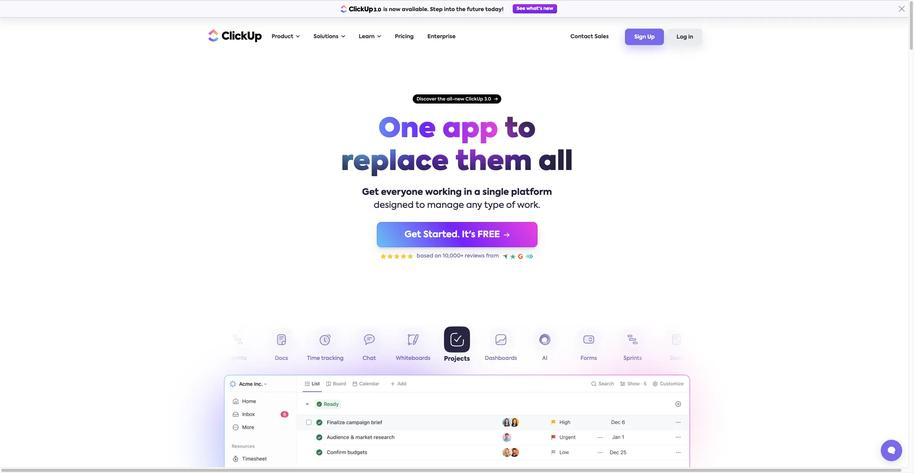 Task type: locate. For each thing, give the bounding box(es) containing it.
pricing link
[[391, 29, 418, 45]]

0 horizontal spatial time
[[307, 356, 320, 361]]

1 horizontal spatial time tracking
[[703, 356, 740, 361]]

up
[[648, 34, 655, 40]]

in right log
[[689, 34, 694, 40]]

0 vertical spatial get
[[362, 188, 379, 197]]

1 horizontal spatial get
[[405, 230, 422, 239]]

enterprise link
[[424, 29, 460, 45]]

time tracking button
[[304, 329, 348, 365], [699, 329, 743, 365]]

0 horizontal spatial docs button
[[260, 329, 304, 365]]

whiteboards button
[[392, 329, 436, 365]]

store reviews image
[[503, 254, 534, 259]]

five stars image
[[381, 254, 413, 259]]

get started. it's free button
[[377, 222, 538, 247]]

2 time tracking button from the left
[[699, 329, 743, 365]]

2 time tracking from the left
[[703, 356, 740, 361]]

future
[[467, 7, 485, 12]]

contact sales button
[[567, 29, 613, 45]]

0 horizontal spatial tracking
[[322, 356, 344, 361]]

contact
[[571, 34, 594, 39]]

0 horizontal spatial sprints
[[229, 356, 247, 361]]

get
[[362, 188, 379, 197], [405, 230, 422, 239]]

1 horizontal spatial tracking
[[717, 356, 740, 361]]

get up designed
[[362, 188, 379, 197]]

sprints button
[[216, 329, 260, 365], [611, 329, 655, 365]]

time tracking
[[307, 356, 344, 361], [703, 356, 740, 361]]

docs
[[275, 356, 288, 361], [671, 356, 684, 361]]

based on 10,000+ reviews from
[[417, 253, 499, 259]]

0 horizontal spatial time tracking button
[[304, 329, 348, 365]]

projects button
[[436, 326, 479, 365]]

0 horizontal spatial docs
[[275, 356, 288, 361]]

everyone
[[381, 188, 424, 197]]

replace
[[342, 149, 449, 176]]

now
[[389, 7, 401, 12]]

learn
[[359, 34, 375, 39]]

0 horizontal spatial sprints button
[[216, 329, 260, 365]]

1 horizontal spatial sprints
[[624, 356, 642, 361]]

close button image
[[899, 6, 906, 12]]

2 sprints from the left
[[624, 356, 642, 361]]

to inside 'one app to replace them all'
[[505, 117, 536, 143]]

0 horizontal spatial forms button
[[172, 329, 216, 365]]

0 horizontal spatial forms
[[186, 356, 202, 361]]

step
[[430, 7, 443, 12]]

1 horizontal spatial sprints button
[[611, 329, 655, 365]]

the
[[457, 7, 466, 12]]

working
[[426, 188, 462, 197]]

2 forms button from the left
[[567, 329, 611, 365]]

1 vertical spatial in
[[464, 188, 473, 197]]

1 horizontal spatial time tracking button
[[699, 329, 743, 365]]

time
[[307, 356, 320, 361], [703, 356, 716, 361]]

1 horizontal spatial to
[[505, 117, 536, 143]]

available.
[[402, 7, 429, 12]]

to
[[505, 117, 536, 143], [416, 201, 425, 210]]

1 horizontal spatial docs button
[[655, 329, 699, 365]]

1 horizontal spatial forms
[[581, 356, 598, 361]]

1 sprints from the left
[[229, 356, 247, 361]]

1 horizontal spatial forms button
[[567, 329, 611, 365]]

1 docs button from the left
[[260, 329, 304, 365]]

0 horizontal spatial time tracking
[[307, 356, 344, 361]]

1 tracking from the left
[[322, 356, 344, 361]]

1 horizontal spatial time
[[703, 356, 716, 361]]

log in link
[[668, 29, 703, 45]]

in
[[689, 34, 694, 40], [464, 188, 473, 197]]

whiteboards
[[396, 356, 431, 361]]

see
[[517, 6, 526, 11]]

free
[[478, 230, 500, 239]]

see what's new
[[517, 6, 554, 11]]

get inside button
[[405, 230, 422, 239]]

0 vertical spatial to
[[505, 117, 536, 143]]

sign up
[[635, 34, 655, 40]]

1 horizontal spatial docs
[[671, 356, 684, 361]]

0 horizontal spatial get
[[362, 188, 379, 197]]

in left a
[[464, 188, 473, 197]]

0 horizontal spatial in
[[464, 188, 473, 197]]

solutions
[[314, 34, 339, 39]]

0 horizontal spatial to
[[416, 201, 425, 210]]

new
[[544, 6, 554, 11]]

designed to manage any type of work.
[[374, 201, 541, 210]]

a
[[475, 188, 481, 197]]

forms
[[186, 356, 202, 361], [581, 356, 598, 361]]

0 vertical spatial in
[[689, 34, 694, 40]]

it's
[[462, 230, 476, 239]]

dashboards
[[485, 356, 518, 361]]

get up based
[[405, 230, 422, 239]]

docs button
[[260, 329, 304, 365], [655, 329, 699, 365]]

sprints
[[229, 356, 247, 361], [624, 356, 642, 361]]

forms button
[[172, 329, 216, 365], [567, 329, 611, 365]]

is
[[384, 7, 388, 12]]

pricing
[[395, 34, 414, 39]]

1 time from the left
[[307, 356, 320, 361]]

single
[[483, 188, 510, 197]]

chat button
[[348, 329, 392, 365]]

1 vertical spatial get
[[405, 230, 422, 239]]

2 tracking from the left
[[717, 356, 740, 361]]

tracking
[[322, 356, 344, 361], [717, 356, 740, 361]]



Task type: vqa. For each thing, say whether or not it's contained in the screenshot.
the top The In
yes



Task type: describe. For each thing, give the bounding box(es) containing it.
1 docs from the left
[[275, 356, 288, 361]]

1 horizontal spatial in
[[689, 34, 694, 40]]

product
[[272, 34, 294, 39]]

get started. it's free
[[405, 230, 500, 239]]

1 forms button from the left
[[172, 329, 216, 365]]

ai button
[[523, 329, 567, 365]]

one app to replace them all
[[342, 117, 573, 176]]

any
[[467, 201, 483, 210]]

manage
[[428, 201, 464, 210]]

log
[[677, 34, 688, 40]]

is now available. step into the future today!
[[384, 7, 504, 12]]

started.
[[424, 230, 460, 239]]

product button
[[268, 29, 304, 45]]

get everyone working in a single platform
[[362, 188, 553, 197]]

on
[[435, 253, 442, 259]]

of
[[507, 201, 516, 210]]

1 sprints button from the left
[[216, 329, 260, 365]]

designed
[[374, 201, 414, 210]]

sprints for 2nd sprints button
[[624, 356, 642, 361]]

2 sprints button from the left
[[611, 329, 655, 365]]

into
[[444, 7, 455, 12]]

them
[[456, 149, 532, 176]]

log in
[[677, 34, 694, 40]]

chat
[[363, 356, 376, 361]]

based
[[417, 253, 434, 259]]

app
[[443, 117, 499, 143]]

today!
[[486, 7, 504, 12]]

2 docs button from the left
[[655, 329, 699, 365]]

from
[[486, 253, 499, 259]]

work.
[[518, 201, 541, 210]]

10,000+
[[443, 253, 464, 259]]

sprints for second sprints button from the right
[[229, 356, 247, 361]]

ai
[[543, 356, 548, 361]]

2 forms from the left
[[581, 356, 598, 361]]

sign
[[635, 34, 647, 40]]

sign up button
[[626, 29, 665, 45]]

enterprise
[[428, 34, 456, 39]]

get for get everyone working in a single platform
[[362, 188, 379, 197]]

what's
[[527, 6, 543, 11]]

2 time from the left
[[703, 356, 716, 361]]

all
[[539, 149, 573, 176]]

contact sales
[[571, 34, 609, 39]]

projects
[[445, 356, 470, 362]]

solutions button
[[310, 29, 349, 45]]

1 time tracking from the left
[[307, 356, 344, 361]]

type
[[485, 201, 505, 210]]

get for get started. it's free
[[405, 230, 422, 239]]

sales
[[595, 34, 609, 39]]

1 forms from the left
[[186, 356, 202, 361]]

clickup 3.0 image
[[341, 5, 382, 13]]

clickup image
[[206, 28, 262, 43]]

discover the all-new clickup 3.0 image
[[413, 94, 502, 104]]

reviews
[[465, 253, 485, 259]]

1 vertical spatial to
[[416, 201, 425, 210]]

dashboards button
[[479, 329, 523, 365]]

1 time tracking button from the left
[[304, 329, 348, 365]]

see what's new link
[[513, 4, 558, 13]]

platform
[[512, 188, 553, 197]]

learn button
[[355, 29, 385, 45]]

2 docs from the left
[[671, 356, 684, 361]]

one
[[379, 117, 436, 143]]



